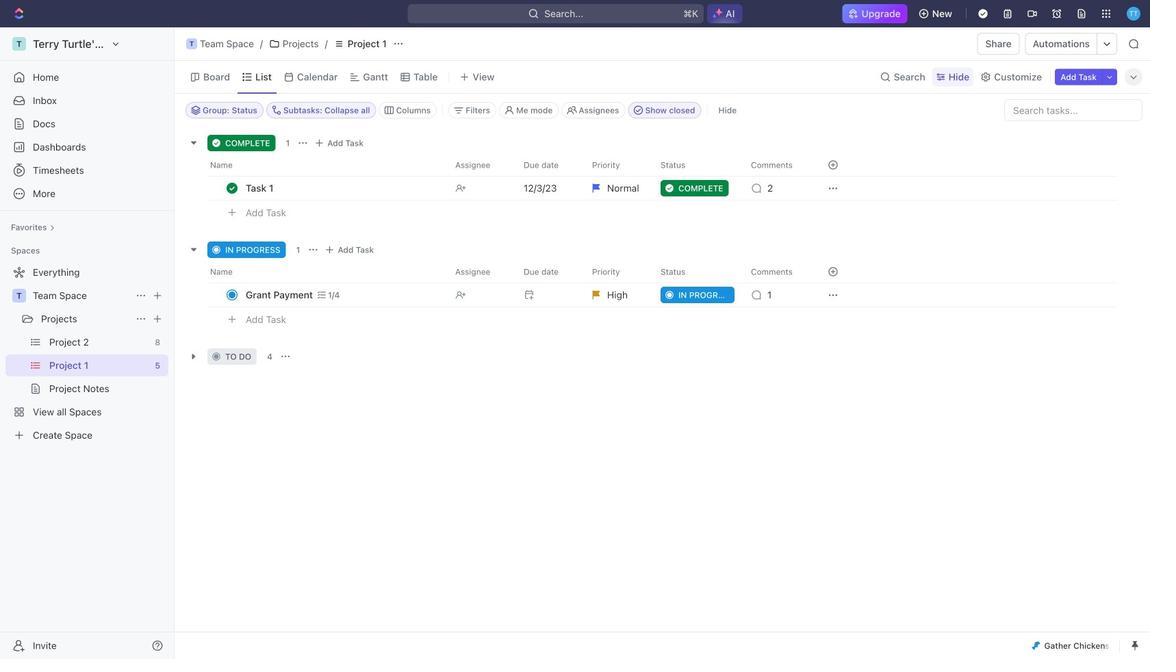 Task type: locate. For each thing, give the bounding box(es) containing it.
1 vertical spatial team space, , element
[[12, 289, 26, 303]]

drumstick bite image
[[1032, 642, 1040, 650]]

0 horizontal spatial team space, , element
[[12, 289, 26, 303]]

Search tasks... text field
[[1005, 100, 1142, 121]]

tree inside sidebar "navigation"
[[5, 262, 168, 446]]

team space, , element
[[186, 38, 197, 49], [12, 289, 26, 303]]

0 vertical spatial team space, , element
[[186, 38, 197, 49]]

tree
[[5, 262, 168, 446]]



Task type: describe. For each thing, give the bounding box(es) containing it.
terry turtle's workspace, , element
[[12, 37, 26, 51]]

sidebar navigation
[[0, 27, 177, 659]]

1 horizontal spatial team space, , element
[[186, 38, 197, 49]]



Task type: vqa. For each thing, say whether or not it's contained in the screenshot.
Team to the bottom
no



